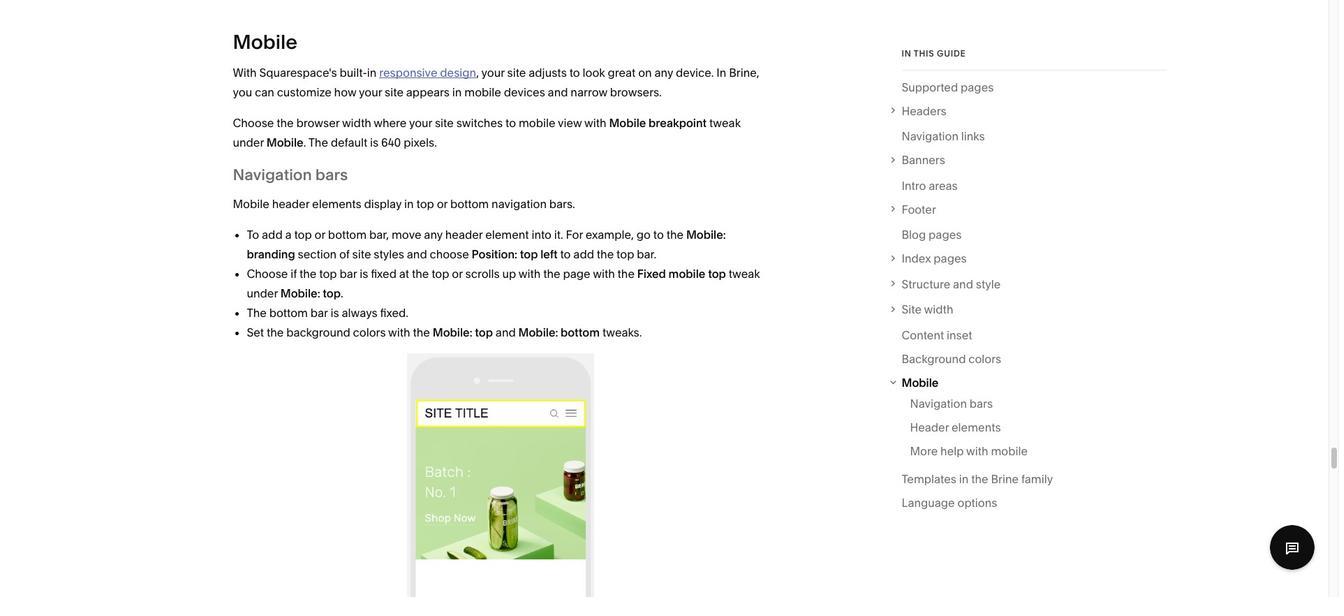 Task type: describe. For each thing, give the bounding box(es) containing it.
is inside the bottom bar is always fixed. set the background colors with the mobile: top and mobile: bottom tweaks.
[[331, 306, 339, 320]]

position:
[[472, 247, 518, 261]]

mobile inside , your site adjusts to look great on any device. in brine, you can customize how your site appears in mobile devices and narrow browsers.
[[465, 85, 502, 99]]

more help with mobile
[[911, 445, 1028, 459]]

mobile right "fixed" at top left
[[669, 267, 706, 281]]

top inside the bottom bar is always fixed. set the background colors with the mobile: top and mobile: bottom tweaks.
[[475, 326, 493, 339]]

top left bar.
[[617, 247, 635, 261]]

mobile left 'view'
[[519, 116, 556, 130]]

background
[[286, 326, 351, 339]]

content
[[902, 328, 945, 342]]

and down move
[[407, 247, 427, 261]]

1 vertical spatial bars
[[970, 397, 993, 411]]

section of site styles and choose position: top left to add the top bar.
[[295, 247, 657, 261]]

header elements link
[[911, 418, 1001, 442]]

device.
[[676, 66, 714, 80]]

to
[[247, 228, 259, 242]]

language
[[902, 496, 955, 510]]

where
[[374, 116, 407, 130]]

navigation bars link
[[911, 394, 993, 418]]

view
[[558, 116, 582, 130]]

background colors link
[[902, 349, 1002, 373]]

footer button
[[888, 200, 1167, 219]]

1 horizontal spatial bar
[[340, 267, 357, 281]]

mobile: branding
[[247, 228, 726, 261]]

narrow
[[571, 85, 608, 99]]

1 horizontal spatial header
[[446, 228, 483, 242]]

styles
[[374, 247, 404, 261]]

into
[[532, 228, 552, 242]]

branding
[[247, 247, 295, 261]]

index pages button
[[888, 249, 1167, 269]]

left
[[541, 247, 558, 261]]

pixels.
[[404, 135, 437, 149]]

navigation links link
[[902, 127, 985, 151]]

navigation for 'navigation bars' link
[[911, 397, 967, 411]]

for
[[566, 228, 583, 242]]

options
[[958, 496, 998, 510]]

always
[[342, 306, 378, 320]]

1 vertical spatial navigation
[[233, 166, 312, 184]]

mobile inside dropdown button
[[902, 376, 939, 390]]

intro areas
[[902, 179, 958, 193]]

choose
[[430, 247, 469, 261]]

structure and style link
[[902, 274, 1167, 294]]

language options link
[[902, 493, 998, 517]]

the inside the bottom bar is always fixed. set the background colors with the mobile: top and mobile: bottom tweaks.
[[247, 306, 267, 320]]

mobile down browsers.
[[609, 116, 646, 130]]

at
[[399, 267, 409, 281]]

fixed
[[638, 267, 666, 281]]

0 horizontal spatial width
[[342, 116, 371, 130]]

structure and style button
[[888, 274, 1167, 294]]

site width
[[902, 303, 954, 317]]

templates in the brine family link
[[902, 470, 1054, 493]]

0 horizontal spatial .
[[304, 135, 306, 149]]

2 horizontal spatial or
[[452, 267, 463, 281]]

section
[[298, 247, 337, 261]]

top down choose
[[432, 267, 450, 281]]

areas
[[929, 179, 958, 193]]

top right "fixed" at top left
[[708, 267, 726, 281]]

templates
[[902, 473, 957, 487]]

640
[[381, 135, 401, 149]]

banners button
[[888, 151, 1167, 170]]

choose for mobile
[[233, 116, 274, 130]]

tweaks.
[[603, 326, 642, 339]]

1 vertical spatial your
[[359, 85, 382, 99]]

1 vertical spatial add
[[574, 247, 594, 261]]

it.
[[555, 228, 564, 242]]

on
[[639, 66, 652, 80]]

customize
[[277, 85, 332, 99]]

top right a
[[294, 228, 312, 242]]

in left "responsive"
[[367, 66, 377, 80]]

page
[[563, 267, 591, 281]]

bottom left tweaks.
[[561, 326, 600, 339]]

style
[[976, 277, 1001, 291]]

navigation
[[492, 197, 547, 211]]

site right of
[[352, 247, 371, 261]]

default
[[331, 135, 368, 149]]

1 horizontal spatial your
[[409, 116, 433, 130]]

to add a top or bottom bar, move any header element into it. for example, go to the
[[247, 228, 687, 242]]

banners
[[902, 153, 946, 167]]

site up devices
[[508, 66, 526, 80]]

site width link
[[902, 300, 1167, 320]]

choose for mobile:
[[247, 267, 288, 281]]

tweak under for mobile
[[233, 116, 741, 149]]

under for mobile:
[[247, 286, 278, 300]]

0 horizontal spatial bars
[[316, 166, 348, 184]]

element
[[486, 228, 529, 242]]

colors inside the bottom bar is always fixed. set the background colors with the mobile: top and mobile: bottom tweaks.
[[353, 326, 386, 339]]

great
[[608, 66, 636, 80]]

with right the help
[[967, 445, 989, 459]]

brine
[[992, 473, 1019, 487]]

0 horizontal spatial add
[[262, 228, 283, 242]]

set
[[247, 326, 264, 339]]

0 vertical spatial header
[[272, 197, 310, 211]]

top up move
[[417, 197, 434, 211]]

any for on
[[655, 66, 673, 80]]

width inside 'link'
[[925, 303, 954, 317]]

more
[[911, 445, 938, 459]]

mobile link
[[902, 373, 1167, 393]]

bar.
[[637, 247, 657, 261]]

index
[[902, 252, 932, 266]]

in inside , your site adjusts to look great on any device. in brine, you can customize how your site appears in mobile devices and narrow browsers.
[[717, 66, 727, 80]]

pages for supported pages
[[961, 80, 994, 94]]

can
[[255, 85, 274, 99]]

appears
[[406, 85, 450, 99]]

mobile down browser
[[267, 135, 304, 149]]

a
[[285, 228, 292, 242]]

supported pages
[[902, 80, 994, 94]]

any for move
[[424, 228, 443, 242]]

scrolls
[[466, 267, 500, 281]]

mobile button
[[887, 373, 1167, 393]]

bottom down mobile: top .
[[269, 306, 308, 320]]

mobile: inside mobile: branding
[[687, 228, 726, 242]]

go
[[637, 228, 651, 242]]

pages for index pages
[[934, 252, 967, 266]]

mobile: top .
[[281, 286, 343, 300]]

adjusts
[[529, 66, 567, 80]]

guide
[[937, 48, 966, 59]]

intro areas link
[[902, 176, 958, 200]]

1 vertical spatial elements
[[952, 421, 1001, 435]]

bar inside the bottom bar is always fixed. set the background colors with the mobile: top and mobile: bottom tweaks.
[[311, 306, 328, 320]]



Task type: locate. For each thing, give the bounding box(es) containing it.
choose the browser width where your site switches to mobile view with mobile breakpoint
[[233, 116, 707, 130]]

1 vertical spatial bar
[[311, 306, 328, 320]]

index pages
[[902, 252, 967, 266]]

tweak for fixed mobile top
[[729, 267, 760, 281]]

choose if the top bar is fixed at the top or scrolls up with the page with the fixed mobile top
[[247, 267, 729, 281]]

1 horizontal spatial add
[[574, 247, 594, 261]]

and inside the bottom bar is always fixed. set the background colors with the mobile: top and mobile: bottom tweaks.
[[496, 326, 516, 339]]

more help with mobile link
[[911, 442, 1028, 466]]

background colors
[[902, 352, 1002, 366]]

0 horizontal spatial the
[[247, 306, 267, 320]]

bar up background
[[311, 306, 328, 320]]

is left "always"
[[331, 306, 339, 320]]

with squarespace's built-in responsive design
[[233, 66, 477, 80]]

site down "responsive"
[[385, 85, 404, 99]]

tweak
[[710, 116, 741, 130], [729, 267, 760, 281]]

header
[[272, 197, 310, 211], [446, 228, 483, 242]]

with inside the bottom bar is always fixed. set the background colors with the mobile: top and mobile: bottom tweaks.
[[388, 326, 411, 339]]

pages inside dropdown button
[[934, 252, 967, 266]]

width up content inset
[[925, 303, 954, 317]]

0 horizontal spatial in
[[717, 66, 727, 80]]

or down choose
[[452, 267, 463, 281]]

tweak for mobile breakpoint
[[710, 116, 741, 130]]

in
[[367, 66, 377, 80], [453, 85, 462, 99], [404, 197, 414, 211], [960, 473, 969, 487]]

0 horizontal spatial or
[[315, 228, 326, 242]]

0 vertical spatial bar
[[340, 267, 357, 281]]

in down more help with mobile link
[[960, 473, 969, 487]]

mobile up to
[[233, 197, 270, 211]]

1 vertical spatial width
[[925, 303, 954, 317]]

browser
[[297, 116, 340, 130]]

. up "always"
[[341, 286, 343, 300]]

to left look
[[570, 66, 580, 80]]

with right 'view'
[[585, 116, 607, 130]]

0 vertical spatial the
[[309, 135, 328, 149]]

navigation
[[902, 130, 959, 144], [233, 166, 312, 184], [911, 397, 967, 411]]

supported pages link
[[902, 78, 994, 101]]

site width button
[[888, 300, 1167, 320]]

structure
[[902, 277, 951, 291]]

, your site adjusts to look great on any device. in brine, you can customize how your site appears in mobile devices and narrow browsers.
[[233, 66, 760, 99]]

footer link
[[902, 200, 1167, 219]]

bottom up of
[[328, 228, 367, 242]]

up
[[503, 267, 516, 281]]

1 vertical spatial pages
[[929, 228, 962, 242]]

in inside , your site adjusts to look great on any device. in brine, you can customize how your site appears in mobile devices and narrow browsers.
[[453, 85, 462, 99]]

site up pixels.
[[435, 116, 454, 130]]

width
[[342, 116, 371, 130], [925, 303, 954, 317]]

top down of
[[323, 286, 341, 300]]

responsive
[[380, 66, 438, 80]]

1 vertical spatial header
[[446, 228, 483, 242]]

and left style
[[954, 277, 974, 291]]

tweak under down , your site adjusts to look great on any device. in brine, you can customize how your site appears in mobile devices and narrow browsers.
[[233, 116, 741, 149]]

links
[[962, 130, 985, 144]]

0 vertical spatial colors
[[353, 326, 386, 339]]

in this guide
[[902, 48, 966, 59]]

in down design
[[453, 85, 462, 99]]

2 vertical spatial pages
[[934, 252, 967, 266]]

the bottom bar is always fixed. set the background colors with the mobile: top and mobile: bottom tweaks.
[[247, 306, 642, 339]]

mobile header elements display in top or bottom navigation bars.
[[233, 197, 575, 211]]

under up set
[[247, 286, 278, 300]]

this
[[914, 48, 935, 59]]

bars.
[[550, 197, 575, 211]]

the inside 'templates in the brine family' link
[[972, 473, 989, 487]]

0 vertical spatial in
[[902, 48, 912, 59]]

in left this
[[902, 48, 912, 59]]

example,
[[586, 228, 634, 242]]

0 horizontal spatial colors
[[353, 326, 386, 339]]

brine mobilebars.png image
[[407, 353, 594, 597]]

0 vertical spatial choose
[[233, 116, 274, 130]]

your right ,
[[482, 66, 505, 80]]

and down the 'adjusts'
[[548, 85, 568, 99]]

header up a
[[272, 197, 310, 211]]

pages down guide
[[961, 80, 994, 94]]

1 vertical spatial in
[[717, 66, 727, 80]]

0 vertical spatial tweak
[[710, 116, 741, 130]]

0 horizontal spatial bar
[[311, 306, 328, 320]]

navigation up header
[[911, 397, 967, 411]]

to right the switches
[[506, 116, 516, 130]]

0 vertical spatial under
[[233, 135, 264, 149]]

pages
[[961, 80, 994, 94], [929, 228, 962, 242], [934, 252, 967, 266]]

the down browser
[[309, 135, 328, 149]]

0 vertical spatial elements
[[312, 197, 362, 211]]

of
[[340, 247, 350, 261]]

blog pages
[[902, 228, 962, 242]]

site
[[508, 66, 526, 80], [385, 85, 404, 99], [435, 116, 454, 130], [352, 247, 371, 261]]

language options
[[902, 496, 998, 510]]

is left "640"
[[370, 135, 379, 149]]

with down fixed.
[[388, 326, 411, 339]]

1 vertical spatial choose
[[247, 267, 288, 281]]

0 vertical spatial .
[[304, 135, 306, 149]]

1 horizontal spatial or
[[437, 197, 448, 211]]

supported
[[902, 80, 959, 94]]

headers link
[[902, 101, 1167, 121]]

header elements
[[911, 421, 1001, 435]]

mobile down ,
[[465, 85, 502, 99]]

1 horizontal spatial width
[[925, 303, 954, 317]]

any inside , your site adjusts to look great on any device. in brine, you can customize how your site appears in mobile devices and narrow browsers.
[[655, 66, 673, 80]]

header
[[911, 421, 949, 435]]

to right left
[[561, 247, 571, 261]]

in left brine,
[[717, 66, 727, 80]]

and down up
[[496, 326, 516, 339]]

blog
[[902, 228, 926, 242]]

0 vertical spatial or
[[437, 197, 448, 211]]

templates in the brine family
[[902, 473, 1054, 487]]

or up "to add a top or bottom bar, move any header element into it. for example, go to the"
[[437, 197, 448, 211]]

with right page
[[593, 267, 615, 281]]

0 horizontal spatial is
[[331, 306, 339, 320]]

mobile up the with
[[233, 30, 298, 54]]

colors down inset
[[969, 352, 1002, 366]]

1 vertical spatial is
[[360, 267, 368, 281]]

structure and style
[[902, 277, 1001, 291]]

1 horizontal spatial bars
[[970, 397, 993, 411]]

top down section
[[319, 267, 337, 281]]

navigation bars up 'header elements' at the bottom of the page
[[911, 397, 993, 411]]

mobile down background
[[902, 376, 939, 390]]

choose down 'you' on the left of the page
[[233, 116, 274, 130]]

navigation bars down browser
[[233, 166, 348, 184]]

your
[[482, 66, 505, 80], [359, 85, 382, 99], [409, 116, 433, 130]]

responsive design link
[[380, 66, 477, 80]]

banners link
[[902, 151, 1167, 170]]

tweak under
[[233, 116, 741, 149], [247, 267, 760, 300]]

and inside dropdown button
[[954, 277, 974, 291]]

1 vertical spatial navigation bars
[[911, 397, 993, 411]]

bars down "default"
[[316, 166, 348, 184]]

2 vertical spatial or
[[452, 267, 463, 281]]

pages for blog pages
[[929, 228, 962, 242]]

look
[[583, 66, 605, 80]]

under down 'you' on the left of the page
[[233, 135, 264, 149]]

1 vertical spatial .
[[341, 286, 343, 300]]

move
[[392, 228, 422, 242]]

1 vertical spatial tweak
[[729, 267, 760, 281]]

0 vertical spatial width
[[342, 116, 371, 130]]

your right how at the top of page
[[359, 85, 382, 99]]

2 horizontal spatial is
[[370, 135, 379, 149]]

navigation up banners
[[902, 130, 959, 144]]

1 vertical spatial under
[[247, 286, 278, 300]]

0 vertical spatial pages
[[961, 80, 994, 94]]

1 horizontal spatial in
[[902, 48, 912, 59]]

1 horizontal spatial the
[[309, 135, 328, 149]]

bars up 'header elements' at the bottom of the page
[[970, 397, 993, 411]]

elements left display
[[312, 197, 362, 211]]

under for mobile
[[233, 135, 264, 149]]

colors down "always"
[[353, 326, 386, 339]]

to inside , your site adjusts to look great on any device. in brine, you can customize how your site appears in mobile devices and narrow browsers.
[[570, 66, 580, 80]]

family
[[1022, 473, 1054, 487]]

1 vertical spatial colors
[[969, 352, 1002, 366]]

breakpoint
[[649, 116, 707, 130]]

0 horizontal spatial any
[[424, 228, 443, 242]]

1 horizontal spatial any
[[655, 66, 673, 80]]

how
[[334, 85, 357, 99]]

or
[[437, 197, 448, 211], [315, 228, 326, 242], [452, 267, 463, 281]]

2 horizontal spatial your
[[482, 66, 505, 80]]

the
[[309, 135, 328, 149], [247, 306, 267, 320]]

mobile up brine
[[992, 445, 1028, 459]]

navigation inside "link"
[[902, 130, 959, 144]]

is left the fixed
[[360, 267, 368, 281]]

0 horizontal spatial navigation bars
[[233, 166, 348, 184]]

headers button
[[888, 101, 1167, 121]]

with
[[233, 66, 257, 80]]

1 vertical spatial or
[[315, 228, 326, 242]]

0 horizontal spatial your
[[359, 85, 382, 99]]

0 vertical spatial is
[[370, 135, 379, 149]]

under
[[233, 135, 264, 149], [247, 286, 278, 300]]

squarespace's
[[259, 66, 337, 80]]

or up section
[[315, 228, 326, 242]]

to right go
[[654, 228, 664, 242]]

1 vertical spatial the
[[247, 306, 267, 320]]

any
[[655, 66, 673, 80], [424, 228, 443, 242]]

0 horizontal spatial elements
[[312, 197, 362, 211]]

0 vertical spatial any
[[655, 66, 673, 80]]

fixed.
[[380, 306, 409, 320]]

0 vertical spatial navigation bars
[[233, 166, 348, 184]]

add up page
[[574, 247, 594, 261]]

width up mobile . the default is 640 pixels.
[[342, 116, 371, 130]]

top down scrolls
[[475, 326, 493, 339]]

switches
[[457, 116, 503, 130]]

,
[[477, 66, 479, 80]]

any up choose
[[424, 228, 443, 242]]

2 vertical spatial your
[[409, 116, 433, 130]]

. down browser
[[304, 135, 306, 149]]

0 vertical spatial add
[[262, 228, 283, 242]]

1 horizontal spatial colors
[[969, 352, 1002, 366]]

1 horizontal spatial .
[[341, 286, 343, 300]]

2 vertical spatial is
[[331, 306, 339, 320]]

the
[[277, 116, 294, 130], [667, 228, 684, 242], [597, 247, 614, 261], [300, 267, 317, 281], [412, 267, 429, 281], [544, 267, 561, 281], [618, 267, 635, 281], [267, 326, 284, 339], [413, 326, 430, 339], [972, 473, 989, 487]]

2 vertical spatial navigation
[[911, 397, 967, 411]]

choose down branding
[[247, 267, 288, 281]]

1 horizontal spatial is
[[360, 267, 368, 281]]

0 vertical spatial bars
[[316, 166, 348, 184]]

mobile . the default is 640 pixels.
[[267, 135, 437, 149]]

add left a
[[262, 228, 283, 242]]

mobile
[[233, 30, 298, 54], [609, 116, 646, 130], [267, 135, 304, 149], [233, 197, 270, 211], [902, 376, 939, 390]]

header up section of site styles and choose position: top left to add the top bar.
[[446, 228, 483, 242]]

add
[[262, 228, 283, 242], [574, 247, 594, 261]]

and inside , your site adjusts to look great on any device. in brine, you can customize how your site appears in mobile devices and narrow browsers.
[[548, 85, 568, 99]]

intro
[[902, 179, 927, 193]]

bar down of
[[340, 267, 357, 281]]

1 vertical spatial any
[[424, 228, 443, 242]]

0 vertical spatial navigation
[[902, 130, 959, 144]]

pages up structure and style
[[934, 252, 967, 266]]

navigation up a
[[233, 166, 312, 184]]

bottom up "to add a top or bottom bar, move any header element into it. for example, go to the"
[[451, 197, 489, 211]]

bars
[[316, 166, 348, 184], [970, 397, 993, 411]]

0 vertical spatial your
[[482, 66, 505, 80]]

tweak under down position:
[[247, 267, 760, 300]]

any right on
[[655, 66, 673, 80]]

in right display
[[404, 197, 414, 211]]

0 vertical spatial tweak under
[[233, 116, 741, 149]]

headers
[[902, 104, 947, 118]]

1 horizontal spatial elements
[[952, 421, 1001, 435]]

navigation for navigation links "link"
[[902, 130, 959, 144]]

pages up index pages
[[929, 228, 962, 242]]

0 horizontal spatial header
[[272, 197, 310, 211]]

index pages link
[[902, 249, 1167, 269]]

pages inside "link"
[[961, 80, 994, 94]]

1 horizontal spatial navigation bars
[[911, 397, 993, 411]]

bar,
[[370, 228, 389, 242]]

if
[[291, 267, 297, 281]]

choose
[[233, 116, 274, 130], [247, 267, 288, 281]]

top left left
[[520, 247, 538, 261]]

with right up
[[519, 267, 541, 281]]

footer
[[902, 203, 937, 217]]

1 vertical spatial tweak under
[[247, 267, 760, 300]]

your up pixels.
[[409, 116, 433, 130]]

the up set
[[247, 306, 267, 320]]

tweak under for top
[[247, 267, 760, 300]]

fixed
[[371, 267, 397, 281]]

elements up more help with mobile
[[952, 421, 1001, 435]]

in
[[902, 48, 912, 59], [717, 66, 727, 80]]



Task type: vqa. For each thing, say whether or not it's contained in the screenshot.
left Ensure SSL is enabled
no



